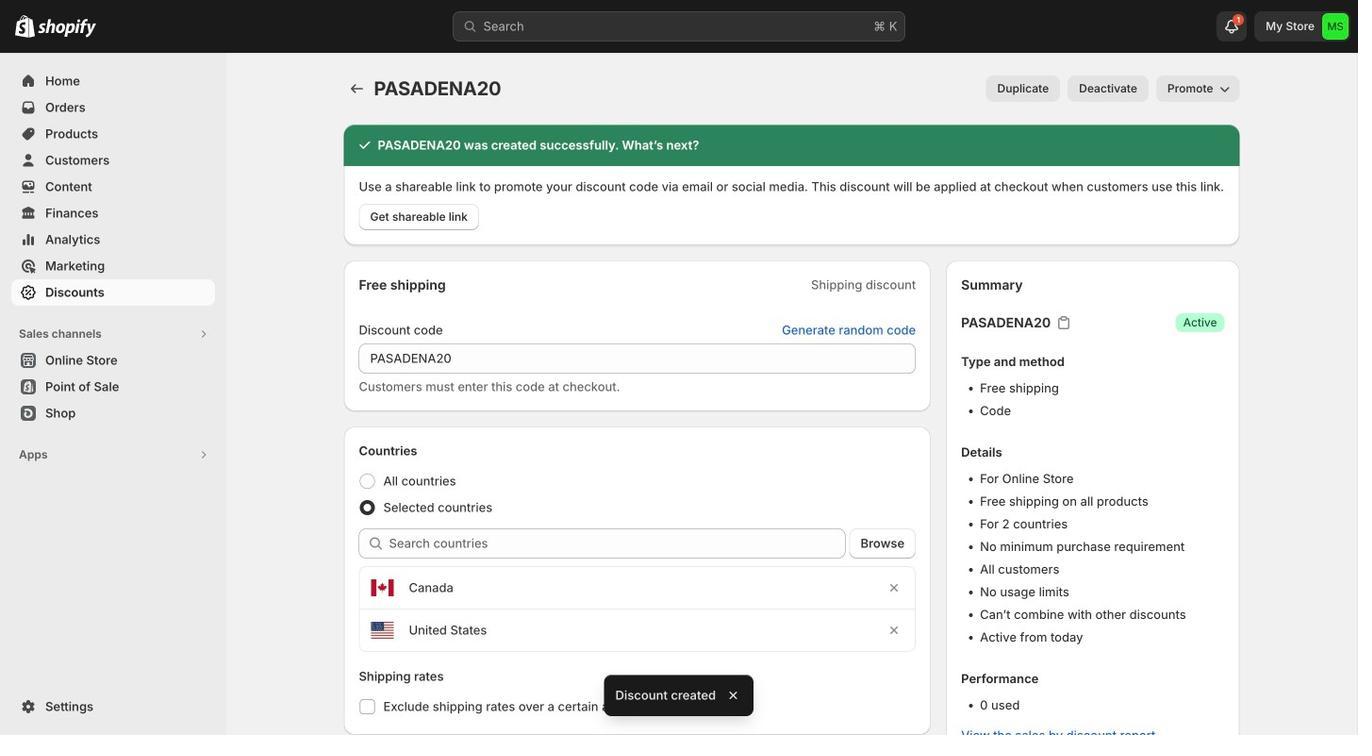 Task type: describe. For each thing, give the bounding box(es) containing it.
Search countries text field
[[389, 528, 846, 559]]



Task type: locate. For each thing, give the bounding box(es) containing it.
my store image
[[1323, 13, 1349, 40]]

shopify image
[[15, 15, 35, 38]]

shopify image
[[38, 19, 96, 38]]

None text field
[[359, 343, 916, 374]]



Task type: vqa. For each thing, say whether or not it's contained in the screenshot.
Select a plan to extend your Shopify trial for just $1/month for your first 3 months. at the right bottom of the page
no



